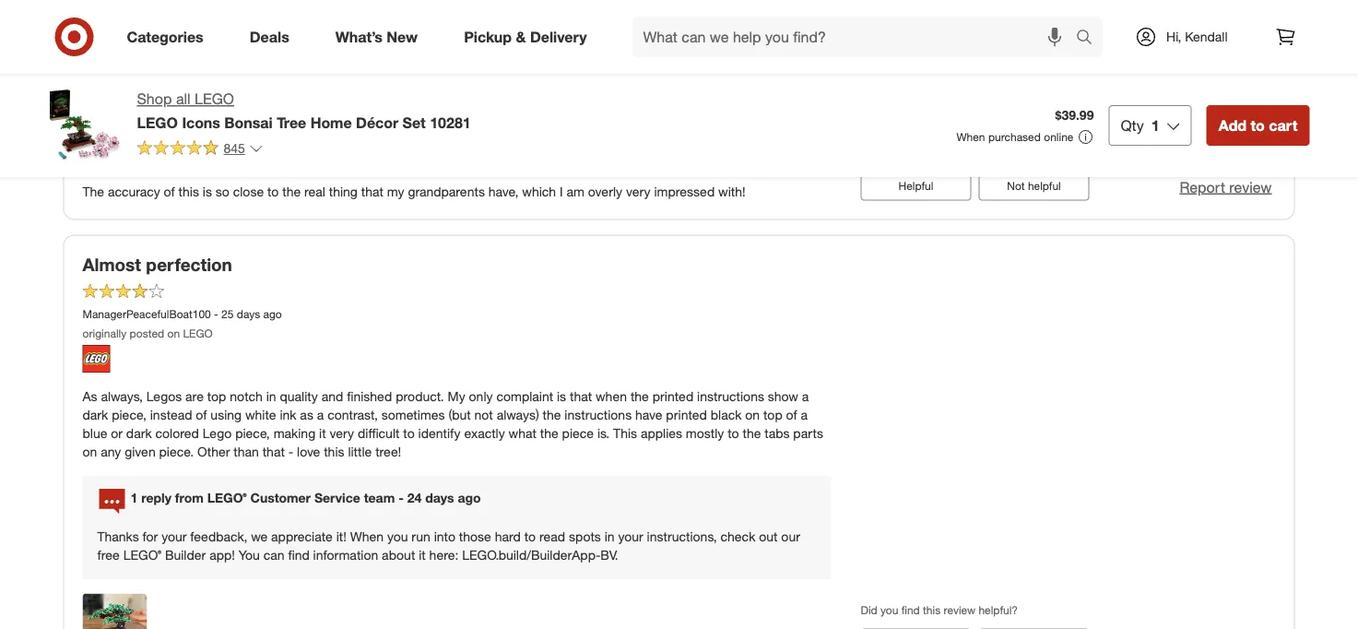 Task type: locate. For each thing, give the bounding box(es) containing it.
0 vertical spatial you
[[387, 528, 408, 544]]

1 horizontal spatial very
[[626, 183, 651, 199]]

1 horizontal spatial is
[[557, 388, 566, 404]]

1 horizontal spatial that
[[361, 183, 384, 199]]

0 vertical spatial lego®
[[207, 490, 247, 506]]

0 horizontal spatial ago
[[156, 102, 175, 116]]

1 horizontal spatial you
[[881, 603, 899, 617]]

1 horizontal spatial when
[[957, 130, 986, 144]]

icons
[[182, 113, 220, 131]]

1 horizontal spatial 25
[[221, 307, 234, 320]]

0 vertical spatial very
[[626, 183, 651, 199]]

0 horizontal spatial your
[[162, 528, 187, 544]]

originally posted on lego down the jink - 25 days ago
[[83, 121, 213, 135]]

1 horizontal spatial days
[[237, 307, 260, 320]]

1
[[1152, 116, 1160, 134], [861, 145, 867, 159], [131, 490, 138, 506]]

0 horizontal spatial 1
[[131, 490, 138, 506]]

0 vertical spatial find
[[288, 547, 310, 563]]

- left love
[[288, 443, 293, 460]]

0 horizontal spatial in
[[266, 388, 276, 404]]

1 originally from the top
[[83, 121, 127, 135]]

in up the bv.
[[605, 528, 615, 544]]

reply
[[141, 490, 172, 506]]

1 horizontal spatial in
[[605, 528, 615, 544]]

0 horizontal spatial piece,
[[112, 407, 147, 423]]

ago left all
[[156, 102, 175, 116]]

days left all
[[130, 102, 153, 116]]

to
[[1251, 116, 1265, 134], [267, 183, 279, 199], [403, 425, 415, 441], [728, 425, 739, 441], [525, 528, 536, 544]]

0 vertical spatial did
[[1027, 145, 1043, 159]]

that left when
[[570, 388, 592, 404]]

am
[[567, 183, 585, 199]]

managerpeacefulboat100
[[83, 307, 211, 320]]

thing
[[329, 183, 358, 199]]

1 vertical spatial days
[[237, 307, 260, 320]]

1 vertical spatial originally
[[83, 326, 127, 340]]

you inside thanks for your feedback, we appreciate it! when you run into those hard to read spots in your instructions, check out our free lego® builder app! you can find information about it here: lego.build/builderapp-bv.
[[387, 528, 408, 544]]

to right add
[[1251, 116, 1265, 134]]

when up 1 guest found this review helpful. did you?
[[957, 130, 986, 144]]

very
[[626, 183, 651, 199], [330, 425, 354, 441]]

real
[[304, 183, 325, 199]]

printed up the mostly in the right bottom of the page
[[666, 407, 707, 423]]

1 horizontal spatial instructions
[[697, 388, 765, 404]]

- inside the "as always, legos are top notch in quality and finished product. my only complaint is that when the printed instructions show a dark piece, instead of using white ink as a contrast, sometimes (but not always) the instructions have printed black on top of a blue or dark colored lego piece, making it very difficult to identify exactly what the piece is. this applies mostly to the tabs parts on any given piece. other than that - love this little tree!"
[[288, 443, 293, 460]]

2 vertical spatial 1
[[131, 490, 138, 506]]

originally posted on lego
[[83, 121, 213, 135], [83, 326, 213, 340]]

2 originally posted on lego from the top
[[83, 326, 213, 340]]

find down appreciate
[[288, 547, 310, 563]]

spots
[[569, 528, 601, 544]]

0 horizontal spatial instructions
[[565, 407, 632, 423]]

it inside the "as always, legos are top notch in quality and finished product. my only complaint is that when the printed instructions show a dark piece, instead of using white ink as a contrast, sometimes (but not always) the instructions have printed black on top of a blue or dark colored lego piece, making it very difficult to identify exactly what the piece is. this applies mostly to the tabs parts on any given piece. other than that - love this little tree!"
[[319, 425, 326, 441]]

1 vertical spatial is
[[557, 388, 566, 404]]

0 horizontal spatial lego®
[[123, 547, 161, 563]]

instructions up "black"
[[697, 388, 765, 404]]

0 vertical spatial in
[[266, 388, 276, 404]]

1 left guest
[[861, 145, 867, 159]]

0 vertical spatial ago
[[156, 102, 175, 116]]

1 vertical spatial originally posted on lego
[[83, 326, 213, 340]]

1 vertical spatial posted
[[130, 326, 164, 340]]

- left 24
[[399, 490, 404, 506]]

that right than
[[263, 443, 285, 460]]

grandparents
[[408, 183, 485, 199]]

review for helpful.
[[953, 145, 985, 159]]

1 horizontal spatial of
[[196, 407, 207, 423]]

overly
[[588, 183, 623, 199]]

of right the accuracy
[[164, 183, 175, 199]]

almost
[[83, 254, 141, 276]]

days up notch
[[237, 307, 260, 320]]

1 horizontal spatial piece,
[[235, 425, 270, 441]]

what's new link
[[320, 17, 441, 57]]

0 vertical spatial originally
[[83, 121, 127, 135]]

décor
[[356, 113, 399, 131]]

the left tabs at the bottom of the page
[[743, 425, 761, 441]]

not helpful button
[[979, 171, 1090, 201]]

1 horizontal spatial top
[[764, 407, 783, 423]]

1 for 1 reply from lego® customer service team - 24 days ago
[[131, 490, 138, 506]]

builder
[[165, 547, 206, 563]]

instructions up "is."
[[565, 407, 632, 423]]

this right found
[[932, 145, 950, 159]]

0 horizontal spatial very
[[330, 425, 354, 441]]

0 horizontal spatial you
[[387, 528, 408, 544]]

when
[[957, 130, 986, 144], [350, 528, 384, 544]]

0 vertical spatial that
[[361, 183, 384, 199]]

ago up those
[[458, 490, 481, 506]]

instead
[[150, 407, 192, 423]]

on right "black"
[[746, 407, 760, 423]]

shop all lego lego icons bonsai tree home décor set 10281
[[137, 90, 471, 131]]

this
[[613, 425, 637, 441]]

when purchased online
[[957, 130, 1074, 144]]

2 posted from the top
[[130, 326, 164, 340]]

1 horizontal spatial 1
[[861, 145, 867, 159]]

0 horizontal spatial did
[[861, 603, 878, 617]]

originally down jink
[[83, 121, 127, 135]]

1 vertical spatial it
[[419, 547, 426, 563]]

managerpeacefulboat100 - 25 days ago
[[83, 307, 282, 320]]

0 vertical spatial top
[[207, 388, 226, 404]]

review right report
[[1230, 178, 1272, 196]]

on down blue
[[83, 443, 97, 460]]

helpful button
[[861, 171, 972, 201]]

originally down managerpeacefulboat100
[[83, 326, 127, 340]]

0 vertical spatial printed
[[653, 388, 694, 404]]

your up 'builder'
[[162, 528, 187, 544]]

notch
[[230, 388, 263, 404]]

hi, kendall
[[1167, 29, 1228, 45]]

have,
[[489, 183, 519, 199]]

report review
[[1180, 178, 1272, 196]]

did you find this review helpful?
[[861, 603, 1018, 617]]

our
[[782, 528, 800, 544]]

using
[[211, 407, 242, 423]]

0 horizontal spatial it
[[319, 425, 326, 441]]

printed
[[653, 388, 694, 404], [666, 407, 707, 423]]

top up using
[[207, 388, 226, 404]]

complaint
[[497, 388, 553, 404]]

What can we help you find? suggestions appear below search field
[[632, 17, 1081, 57]]

1 for 1 guest found this review helpful. did you?
[[861, 145, 867, 159]]

it up love
[[319, 425, 326, 441]]

it inside thanks for your feedback, we appreciate it! when you run into those hard to read spots in your instructions, check out our free lego® builder app! you can find information about it here: lego.build/builderapp-bv.
[[419, 547, 426, 563]]

$39.99
[[1056, 107, 1094, 123]]

0 vertical spatial dark
[[83, 407, 108, 423]]

the
[[83, 183, 104, 199]]

1 horizontal spatial your
[[618, 528, 644, 544]]

1 horizontal spatial it
[[419, 547, 426, 563]]

2 horizontal spatial days
[[425, 490, 454, 506]]

the down the complaint at the left of page
[[543, 407, 561, 423]]

accuracy
[[108, 183, 160, 199]]

the up have
[[631, 388, 649, 404]]

0 vertical spatial it
[[319, 425, 326, 441]]

1 vertical spatial review
[[1230, 178, 1272, 196]]

0 horizontal spatial when
[[350, 528, 384, 544]]

it down run
[[419, 547, 426, 563]]

&
[[516, 28, 526, 46]]

2 your from the left
[[618, 528, 644, 544]]

days right 24
[[425, 490, 454, 506]]

0 horizontal spatial days
[[130, 102, 153, 116]]

deals
[[250, 28, 289, 46]]

piece, down the always,
[[112, 407, 147, 423]]

when right it!
[[350, 528, 384, 544]]

your up the bv.
[[618, 528, 644, 544]]

0 vertical spatial when
[[957, 130, 986, 144]]

dark up the given
[[126, 425, 152, 441]]

on
[[167, 121, 180, 135], [167, 326, 180, 340], [746, 407, 760, 423], [83, 443, 97, 460]]

a right show
[[802, 388, 809, 404]]

the left real
[[282, 183, 301, 199]]

1 vertical spatial lego®
[[123, 547, 161, 563]]

0 vertical spatial piece,
[[112, 407, 147, 423]]

the accuracy of this is so close to the real thing that my grandparents have, which i am overly very impressed with!
[[83, 183, 746, 199]]

lego® down for
[[123, 547, 161, 563]]

nostalgia
[[83, 50, 162, 71]]

a up parts
[[801, 407, 808, 423]]

- down perfection
[[214, 307, 218, 320]]

review left helpful.
[[953, 145, 985, 159]]

as
[[83, 388, 97, 404]]

is right the complaint at the left of page
[[557, 388, 566, 404]]

is left so at left top
[[203, 183, 212, 199]]

qty
[[1121, 116, 1144, 134]]

2 horizontal spatial ago
[[458, 490, 481, 506]]

0 vertical spatial posted
[[130, 121, 164, 135]]

25 right jink
[[114, 102, 127, 116]]

2 originally from the top
[[83, 326, 127, 340]]

other
[[197, 443, 230, 460]]

impressed
[[654, 183, 715, 199]]

very down contrast, at the bottom of the page
[[330, 425, 354, 441]]

dark up blue
[[83, 407, 108, 423]]

printed up have
[[653, 388, 694, 404]]

in up "white"
[[266, 388, 276, 404]]

add to cart button
[[1207, 105, 1310, 146]]

of down show
[[786, 407, 798, 423]]

1 posted from the top
[[130, 121, 164, 135]]

cart
[[1269, 116, 1298, 134]]

1 vertical spatial ago
[[263, 307, 282, 320]]

1 horizontal spatial did
[[1027, 145, 1043, 159]]

review
[[953, 145, 985, 159], [1230, 178, 1272, 196], [944, 603, 976, 617]]

0 horizontal spatial find
[[288, 547, 310, 563]]

ink
[[280, 407, 297, 423]]

those
[[459, 528, 491, 544]]

1 horizontal spatial lego®
[[207, 490, 247, 506]]

1 right qty
[[1152, 116, 1160, 134]]

2 horizontal spatial that
[[570, 388, 592, 404]]

2 horizontal spatial 1
[[1152, 116, 1160, 134]]

the
[[282, 183, 301, 199], [631, 388, 649, 404], [543, 407, 561, 423], [540, 425, 559, 441], [743, 425, 761, 441]]

1 vertical spatial instructions
[[565, 407, 632, 423]]

lego® right from
[[207, 490, 247, 506]]

originally for nostalgia
[[83, 121, 127, 135]]

1 left reply at the left bottom of page
[[131, 490, 138, 506]]

dark
[[83, 407, 108, 423], [126, 425, 152, 441]]

your
[[162, 528, 187, 544], [618, 528, 644, 544]]

1 vertical spatial dark
[[126, 425, 152, 441]]

making
[[274, 425, 316, 441]]

very right the overly
[[626, 183, 651, 199]]

0 vertical spatial instructions
[[697, 388, 765, 404]]

845
[[224, 140, 245, 156]]

instructions
[[697, 388, 765, 404], [565, 407, 632, 423]]

in inside the "as always, legos are top notch in quality and finished product. my only complaint is that when the printed instructions show a dark piece, instead of using white ink as a contrast, sometimes (but not always) the instructions have printed black on top of a blue or dark colored lego piece, making it very difficult to identify exactly what the piece is. this applies mostly to the tabs parts on any given piece. other than that - love this little tree!"
[[266, 388, 276, 404]]

not
[[1007, 179, 1025, 193]]

1 originally posted on lego from the top
[[83, 121, 213, 135]]

on left "icons"
[[167, 121, 180, 135]]

25 down perfection
[[221, 307, 234, 320]]

this
[[932, 145, 950, 159], [179, 183, 199, 199], [324, 443, 344, 460], [923, 603, 941, 617]]

we
[[251, 528, 268, 544]]

appreciate
[[271, 528, 333, 544]]

1 vertical spatial did
[[861, 603, 878, 617]]

find
[[288, 547, 310, 563], [902, 603, 920, 617]]

run
[[412, 528, 431, 544]]

0 vertical spatial review
[[953, 145, 985, 159]]

0 vertical spatial is
[[203, 183, 212, 199]]

you
[[387, 528, 408, 544], [881, 603, 899, 617]]

pickup & delivery link
[[448, 17, 610, 57]]

piece.
[[159, 443, 194, 460]]

0 horizontal spatial is
[[203, 183, 212, 199]]

0 vertical spatial 25
[[114, 102, 127, 116]]

than
[[234, 443, 259, 460]]

this for 1
[[932, 145, 950, 159]]

1 horizontal spatial ago
[[263, 307, 282, 320]]

1 vertical spatial find
[[902, 603, 920, 617]]

0 horizontal spatial 25
[[114, 102, 127, 116]]

a
[[802, 388, 809, 404], [317, 407, 324, 423], [801, 407, 808, 423]]

this left helpful?
[[923, 603, 941, 617]]

this left so at left top
[[179, 183, 199, 199]]

top up tabs at the bottom of the page
[[764, 407, 783, 423]]

review left helpful?
[[944, 603, 976, 617]]

search
[[1068, 30, 1112, 48]]

what
[[509, 425, 537, 441]]

posted down the jink - 25 days ago
[[130, 121, 164, 135]]

posted down managerpeacefulboat100
[[130, 326, 164, 340]]

to up lego.build/builderapp-
[[525, 528, 536, 544]]

- right jink
[[107, 102, 111, 116]]

this right love
[[324, 443, 344, 460]]

originally posted on lego down managerpeacefulboat100
[[83, 326, 213, 340]]

identify
[[418, 425, 461, 441]]

2 vertical spatial days
[[425, 490, 454, 506]]

1 vertical spatial very
[[330, 425, 354, 441]]

ago up quality
[[263, 307, 282, 320]]

1 guest found this review helpful. did you?
[[861, 145, 1070, 159]]

show
[[768, 388, 799, 404]]

of down are
[[196, 407, 207, 423]]

jink - 25 days ago
[[83, 102, 175, 116]]

app!
[[209, 547, 235, 563]]

find left helpful?
[[902, 603, 920, 617]]

0 vertical spatial days
[[130, 102, 153, 116]]

1 vertical spatial 1
[[861, 145, 867, 159]]

that left my
[[361, 183, 384, 199]]

1 vertical spatial in
[[605, 528, 615, 544]]

1 vertical spatial 25
[[221, 307, 234, 320]]

of
[[164, 183, 175, 199], [196, 407, 207, 423], [786, 407, 798, 423]]

piece, up than
[[235, 425, 270, 441]]

add
[[1219, 116, 1247, 134]]

1 vertical spatial piece,
[[235, 425, 270, 441]]

0 vertical spatial originally posted on lego
[[83, 121, 213, 135]]

1 vertical spatial when
[[350, 528, 384, 544]]

lego.build/builderapp-
[[462, 547, 601, 563]]

you
[[239, 547, 260, 563]]

0 horizontal spatial that
[[263, 443, 285, 460]]

2 vertical spatial review
[[944, 603, 976, 617]]

this inside the "as always, legos are top notch in quality and finished product. my only complaint is that when the printed instructions show a dark piece, instead of using white ink as a contrast, sometimes (but not always) the instructions have printed black on top of a blue or dark colored lego piece, making it very difficult to identify exactly what the piece is. this applies mostly to the tabs parts on any given piece. other than that - love this little tree!"
[[324, 443, 344, 460]]

ago for nostalgia
[[156, 102, 175, 116]]



Task type: describe. For each thing, give the bounding box(es) containing it.
sometimes
[[382, 407, 445, 423]]

ago for almost perfection
[[263, 307, 282, 320]]

love
[[297, 443, 320, 460]]

finished
[[347, 388, 392, 404]]

not
[[475, 407, 493, 423]]

piece
[[562, 425, 594, 441]]

review inside button
[[1230, 178, 1272, 196]]

guest review image 1 of 1, zoom in image
[[83, 594, 147, 629]]

to inside button
[[1251, 116, 1265, 134]]

1 vertical spatial that
[[570, 388, 592, 404]]

delivery
[[530, 28, 587, 46]]

purchased
[[989, 130, 1041, 144]]

parts
[[794, 425, 824, 441]]

only
[[469, 388, 493, 404]]

helpful
[[899, 179, 934, 193]]

set
[[403, 113, 426, 131]]

mostly
[[686, 425, 724, 441]]

1 vertical spatial printed
[[666, 407, 707, 423]]

helpful
[[1028, 179, 1061, 193]]

to right the close
[[267, 183, 279, 199]]

any
[[101, 443, 121, 460]]

always)
[[497, 407, 539, 423]]

my
[[387, 183, 404, 199]]

white
[[245, 407, 276, 423]]

tree!
[[376, 443, 401, 460]]

and
[[322, 388, 343, 404]]

0 horizontal spatial dark
[[83, 407, 108, 423]]

almost perfection
[[83, 254, 232, 276]]

exactly
[[464, 425, 505, 441]]

a right as
[[317, 407, 324, 423]]

0 horizontal spatial of
[[164, 183, 175, 199]]

can
[[263, 547, 285, 563]]

on down "managerpeacefulboat100 - 25 days ago" at left
[[167, 326, 180, 340]]

what's
[[335, 28, 383, 46]]

which
[[522, 183, 556, 199]]

read
[[540, 528, 565, 544]]

when
[[596, 388, 627, 404]]

tabs
[[765, 425, 790, 441]]

is.
[[598, 425, 610, 441]]

2 vertical spatial ago
[[458, 490, 481, 506]]

helpful?
[[979, 603, 1018, 617]]

this for did
[[923, 603, 941, 617]]

to down "black"
[[728, 425, 739, 441]]

about
[[382, 547, 415, 563]]

1 your from the left
[[162, 528, 187, 544]]

pickup
[[464, 28, 512, 46]]

(but
[[449, 407, 471, 423]]

this for the
[[179, 183, 199, 199]]

25 for nostalgia
[[114, 102, 127, 116]]

black
[[711, 407, 742, 423]]

is inside the "as always, legos are top notch in quality and finished product. my only complaint is that when the printed instructions show a dark piece, instead of using white ink as a contrast, sometimes (but not always) the instructions have printed black on top of a blue or dark colored lego piece, making it very difficult to identify exactly what the piece is. this applies mostly to the tabs parts on any given piece. other than that - love this little tree!"
[[557, 388, 566, 404]]

given
[[125, 443, 156, 460]]

so
[[216, 183, 230, 199]]

you?
[[1046, 145, 1070, 159]]

originally posted on lego for almost perfection
[[83, 326, 213, 340]]

blue
[[83, 425, 107, 441]]

always,
[[101, 388, 143, 404]]

to down sometimes
[[403, 425, 415, 441]]

categories link
[[111, 17, 227, 57]]

lego® inside thanks for your feedback, we appreciate it! when you run into those hard to read spots in your instructions, check out our free lego® builder app! you can find information about it here: lego.build/builderapp-bv.
[[123, 547, 161, 563]]

as
[[300, 407, 313, 423]]

what's new
[[335, 28, 418, 46]]

difficult
[[358, 425, 400, 441]]

customer
[[250, 490, 311, 506]]

days for nostalgia
[[130, 102, 153, 116]]

posted for nostalgia
[[130, 121, 164, 135]]

instructions,
[[647, 528, 717, 544]]

i
[[560, 183, 563, 199]]

are
[[185, 388, 204, 404]]

thanks
[[97, 528, 139, 544]]

into
[[434, 528, 456, 544]]

tree
[[277, 113, 306, 131]]

1 vertical spatial you
[[881, 603, 899, 617]]

0 vertical spatial 1
[[1152, 116, 1160, 134]]

originally posted on lego for nostalgia
[[83, 121, 213, 135]]

25 for almost perfection
[[221, 307, 234, 320]]

1 horizontal spatial dark
[[126, 425, 152, 441]]

lego up 845 link at the top left of the page
[[183, 121, 213, 135]]

have
[[636, 407, 663, 423]]

days for almost perfection
[[237, 307, 260, 320]]

1 vertical spatial top
[[764, 407, 783, 423]]

the right 'what'
[[540, 425, 559, 441]]

in inside thanks for your feedback, we appreciate it! when you run into those hard to read spots in your instructions, check out our free lego® builder app! you can find information about it here: lego.build/builderapp-bv.
[[605, 528, 615, 544]]

all
[[176, 90, 191, 108]]

qty 1
[[1121, 116, 1160, 134]]

found
[[901, 145, 929, 159]]

home
[[311, 113, 352, 131]]

when inside thanks for your feedback, we appreciate it! when you run into those hard to read spots in your instructions, check out our free lego® builder app! you can find information about it here: lego.build/builderapp-bv.
[[350, 528, 384, 544]]

find inside thanks for your feedback, we appreciate it! when you run into those hard to read spots in your instructions, check out our free lego® builder app! you can find information about it here: lego.build/builderapp-bv.
[[288, 547, 310, 563]]

lego up "icons"
[[195, 90, 234, 108]]

with!
[[719, 183, 746, 199]]

very inside the "as always, legos are top notch in quality and finished product. my only complaint is that when the printed instructions show a dark piece, instead of using white ink as a contrast, sometimes (but not always) the instructions have printed black on top of a blue or dark colored lego piece, making it very difficult to identify exactly what the piece is. this applies mostly to the tabs parts on any given piece. other than that - love this little tree!"
[[330, 425, 354, 441]]

24
[[407, 490, 422, 506]]

2 horizontal spatial of
[[786, 407, 798, 423]]

review for helpful?
[[944, 603, 976, 617]]

bonsai
[[224, 113, 273, 131]]

categories
[[127, 28, 204, 46]]

here:
[[429, 547, 459, 563]]

search button
[[1068, 17, 1112, 61]]

colored
[[155, 425, 199, 441]]

helpful.
[[988, 145, 1024, 159]]

applies
[[641, 425, 682, 441]]

my
[[448, 388, 465, 404]]

information
[[313, 547, 378, 563]]

0 horizontal spatial top
[[207, 388, 226, 404]]

lego down "managerpeacefulboat100 - 25 days ago" at left
[[183, 326, 213, 340]]

originally for almost perfection
[[83, 326, 127, 340]]

2 vertical spatial that
[[263, 443, 285, 460]]

jink
[[83, 102, 104, 116]]

1 horizontal spatial find
[[902, 603, 920, 617]]

image of lego icons bonsai tree home décor set 10281 image
[[48, 89, 122, 162]]

new
[[387, 28, 418, 46]]

posted for almost perfection
[[130, 326, 164, 340]]

lego down shop
[[137, 113, 178, 131]]

to inside thanks for your feedback, we appreciate it! when you run into those hard to read spots in your instructions, check out our free lego® builder app! you can find information about it here: lego.build/builderapp-bv.
[[525, 528, 536, 544]]



Task type: vqa. For each thing, say whether or not it's contained in the screenshot.
appreciate
yes



